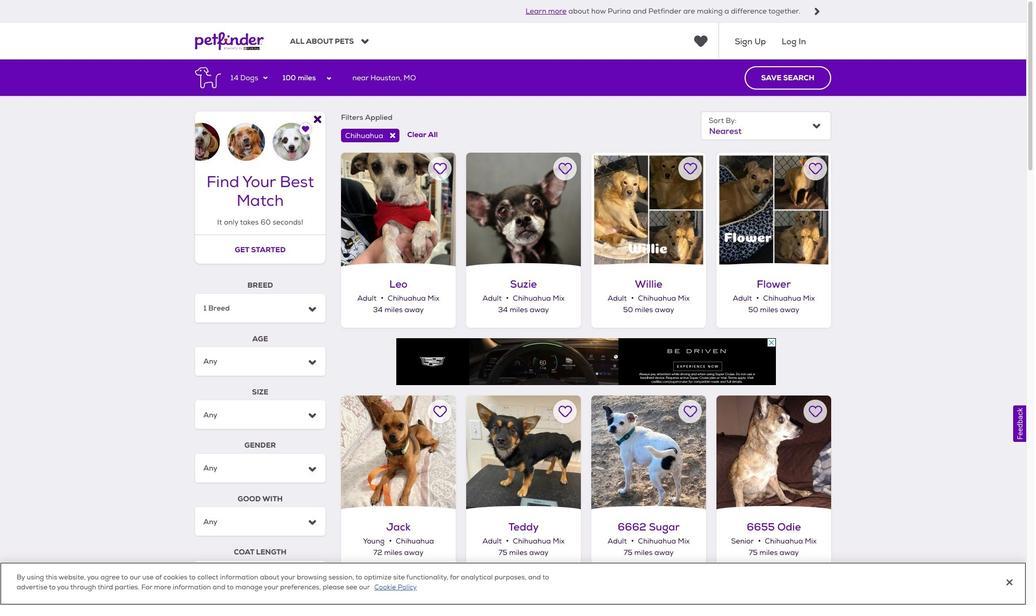 Task type: vqa. For each thing, say whether or not it's contained in the screenshot.
Cane, adoptable Dog, Senior Male Chihuahua, 86 miles away. image
yes



Task type: describe. For each thing, give the bounding box(es) containing it.
leo, adoptable dog, adult male chihuahua mix, 34 miles away. image
[[341, 153, 456, 268]]

cane, adoptable dog, senior male chihuahua, 86 miles away. image
[[717, 581, 832, 606]]

6641 trixie aka miss, adoptable dog, adult female terrier & chihuahua mix, 75 miles away. image
[[341, 581, 456, 606]]

petfinder home image
[[195, 23, 264, 60]]



Task type: locate. For each thing, give the bounding box(es) containing it.
flower, adoptable dog, adult female chihuahua mix, 50 miles away. image
[[717, 153, 832, 268]]

levi, adoptable dog, puppy male chihuahua, 76 miles away. image
[[466, 581, 581, 606]]

suzie, adoptable dog, adult female chihuahua mix, 34 miles away. image
[[466, 153, 581, 268]]

advertisement element
[[397, 338, 776, 385]]

6662 sugar, adoptable dog, adult female chihuahua mix, 75 miles away. image
[[592, 396, 706, 511]]

privacy alert dialog
[[0, 563, 1027, 606]]

evelyn, adoptable dog, adult female chihuahua & pomeranian mix, 76 miles away. image
[[592, 581, 706, 606]]

main content
[[0, 60, 1027, 606]]

jack , adoptable dog, young male chihuahua, 72 miles away. image
[[341, 396, 456, 511]]

potential dog matches image
[[195, 112, 326, 161]]

willie, adoptable dog, adult male chihuahua mix, 50 miles away. image
[[592, 153, 706, 268]]

teddy, adoptable dog, adult male chihuahua mix, 75 miles away. image
[[466, 396, 581, 511]]

6655 odie, adoptable dog, senior male chihuahua mix, 75 miles away. image
[[717, 396, 832, 511]]



